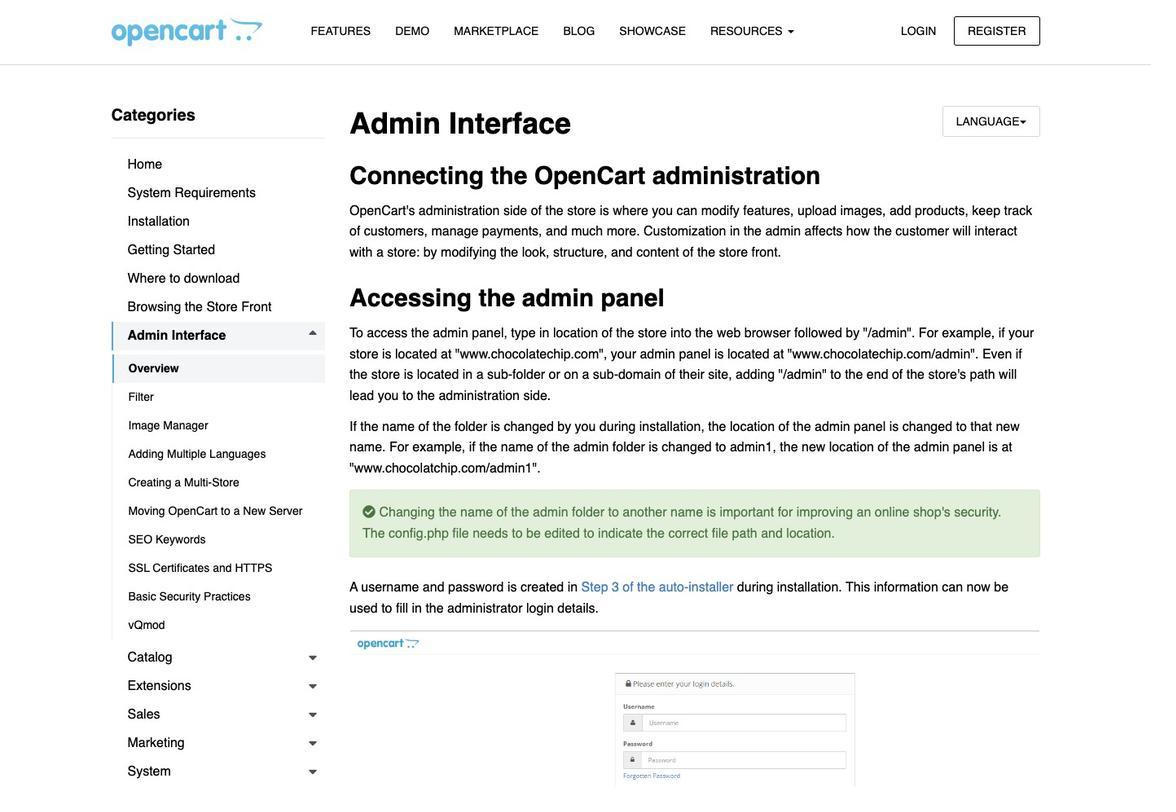 Task type: locate. For each thing, give the bounding box(es) containing it.
to inside during installation. this information can now be used to fill in the administrator login details.
[[382, 602, 393, 616]]

system down marketing
[[128, 765, 171, 779]]

adding
[[128, 448, 164, 461]]

admin interface link
[[111, 322, 325, 351]]

1 horizontal spatial new
[[997, 420, 1021, 434]]

1 horizontal spatial at
[[774, 347, 785, 362]]

important
[[720, 506, 775, 520]]

sub- right the "on"
[[593, 368, 619, 382]]

changing the name of the admin folder to another name is important for improving an online shop's security. the config.php file needs to be edited to indicate the correct file path and location. alert
[[350, 490, 1041, 558]]

resources
[[711, 24, 786, 38]]

requirements
[[175, 186, 256, 201]]

changed down side.
[[504, 420, 554, 434]]

installation,
[[640, 420, 705, 434]]

0 vertical spatial by
[[424, 245, 437, 260]]

2 vertical spatial you
[[575, 420, 596, 434]]

structure,
[[553, 245, 608, 260]]

sales
[[128, 708, 160, 722]]

can up customization
[[677, 204, 698, 218]]

1 horizontal spatial during
[[738, 581, 774, 595]]

store down where to download link
[[207, 300, 238, 315]]

server
[[269, 505, 303, 518]]

2 vertical spatial administration
[[439, 389, 520, 403]]

step
[[582, 581, 609, 595]]

administration up manage
[[419, 204, 500, 218]]

"www.chocolatechip.com/admin".
[[788, 347, 979, 362]]

2 horizontal spatial location
[[830, 441, 875, 455]]

marketing link
[[111, 730, 325, 758]]

browser
[[745, 326, 791, 341]]

a down panel,
[[477, 368, 484, 382]]

2 system from the top
[[128, 765, 171, 779]]

for
[[778, 506, 794, 520]]

0 vertical spatial you
[[652, 204, 673, 218]]

getting started link
[[111, 236, 325, 265]]

system requirements link
[[111, 179, 325, 208]]

sales link
[[111, 701, 325, 730]]

1 vertical spatial example,
[[413, 441, 466, 455]]

where
[[128, 271, 166, 286]]

if up "www.chocolatchip.com/admin1".
[[469, 441, 476, 455]]

path down important
[[733, 526, 758, 541]]

0 vertical spatial path
[[971, 368, 996, 382]]

even
[[983, 347, 1013, 362]]

location
[[554, 326, 598, 341], [730, 420, 775, 434], [830, 441, 875, 455]]

features link
[[299, 17, 383, 46]]

shop's
[[914, 506, 951, 520]]

1 vertical spatial for
[[390, 441, 409, 455]]

0 horizontal spatial for
[[390, 441, 409, 455]]

1 horizontal spatial admin interface
[[350, 107, 572, 140]]

connecting
[[350, 162, 484, 190]]

creating a multi-store link
[[112, 469, 325, 497]]

2 horizontal spatial changed
[[903, 420, 953, 434]]

for right "/admin".
[[919, 326, 939, 341]]

1 vertical spatial you
[[378, 389, 399, 403]]

and inside changing the name of the admin folder to another name is important for improving an online shop's security. the config.php file needs to be edited to indicate the correct file path and location.
[[762, 526, 783, 541]]

store down to
[[350, 347, 379, 362]]

basic security practices link
[[112, 583, 325, 611]]

1 horizontal spatial if
[[999, 326, 1006, 341]]

folder inside changing the name of the admin folder to another name is important for improving an online shop's security. the config.php file needs to be edited to indicate the correct file path and location.
[[572, 506, 605, 520]]

store up much
[[568, 204, 597, 218]]

and down for
[[762, 526, 783, 541]]

1 horizontal spatial you
[[575, 420, 596, 434]]

0 horizontal spatial your
[[611, 347, 637, 362]]

to
[[350, 326, 364, 341]]

path inside to access the admin panel, type in location of the store into the web browser followed by "/admin". for example, if your store is located at "www.chocolatechip.com", your admin panel is located at "www.chocolatechip.com/admin". even if the store is located in a sub-folder or on a sub-domain of their site, adding "/admin" to the end of the store's path will lead you to the administration side.
[[971, 368, 996, 382]]

1 vertical spatial location
[[730, 420, 775, 434]]

at down accessing
[[441, 347, 452, 362]]

is inside changing the name of the admin folder to another name is important for improving an online shop's security. the config.php file needs to be edited to indicate the correct file path and location.
[[707, 506, 717, 520]]

system for system
[[128, 765, 171, 779]]

1 horizontal spatial will
[[1000, 368, 1018, 382]]

1 horizontal spatial file
[[712, 526, 729, 541]]

moving opencart to a new server
[[128, 505, 303, 518]]

0 horizontal spatial if
[[469, 441, 476, 455]]

0 horizontal spatial interface
[[172, 329, 226, 343]]

location up an at the right bottom
[[830, 441, 875, 455]]

0 horizontal spatial you
[[378, 389, 399, 403]]

1 system from the top
[[128, 186, 171, 201]]

fill
[[396, 602, 408, 616]]

system
[[128, 186, 171, 201], [128, 765, 171, 779]]

can
[[677, 204, 698, 218], [943, 581, 964, 595]]

will inside to access the admin panel, type in location of the store into the web browser followed by "/admin". for example, if your store is located at "www.chocolatechip.com", your admin panel is located at "www.chocolatechip.com/admin". even if the store is located in a sub-folder or on a sub-domain of their site, adding "/admin" to the end of the store's path will lead you to the administration side.
[[1000, 368, 1018, 382]]

0 horizontal spatial be
[[527, 526, 541, 541]]

folder down installation,
[[613, 441, 646, 455]]

by down the "on"
[[558, 420, 572, 434]]

you right lead
[[378, 389, 399, 403]]

during left installation,
[[600, 420, 636, 434]]

1 vertical spatial interface
[[172, 329, 226, 343]]

will inside opencart's administration side of the store is where you can modify features, upload images, add products, keep track of customers, manage payments, and much more. customization in the admin affects how the customer will interact with a store: by modifying the look, structure, and content of the store front.
[[953, 224, 972, 239]]

1 vertical spatial path
[[733, 526, 758, 541]]

0 horizontal spatial example,
[[413, 441, 466, 455]]

by
[[424, 245, 437, 260], [846, 326, 860, 341], [558, 420, 572, 434]]

getting started
[[128, 243, 215, 258]]

1 vertical spatial will
[[1000, 368, 1018, 382]]

"/admin".
[[864, 326, 916, 341]]

is inside opencart's administration side of the store is where you can modify features, upload images, add products, keep track of customers, manage payments, and much more. customization in the admin affects how the customer will interact with a store: by modifying the look, structure, and content of the store front.
[[600, 204, 610, 218]]

ssl
[[128, 562, 150, 575]]

1 horizontal spatial sub-
[[593, 368, 619, 382]]

folder inside to access the admin panel, type in location of the store into the web browser followed by "/admin". for example, if your store is located at "www.chocolatechip.com", your admin panel is located at "www.chocolatechip.com/admin". even if the store is located in a sub-folder or on a sub-domain of their site, adding "/admin" to the end of the store's path will lead you to the administration side.
[[513, 368, 546, 382]]

will
[[953, 224, 972, 239], [1000, 368, 1018, 382]]

marketplace link
[[442, 17, 551, 46]]

keywords
[[156, 533, 206, 546]]

be right now
[[995, 581, 1009, 595]]

0 vertical spatial your
[[1009, 326, 1035, 341]]

your up domain
[[611, 347, 637, 362]]

of left the into
[[602, 326, 613, 341]]

located up adding on the top of the page
[[728, 347, 770, 362]]

administration inside opencart's administration side of the store is where you can modify features, upload images, add products, keep track of customers, manage payments, and much more. customization in the admin affects how the customer will interact with a store: by modifying the look, structure, and content of the store front.
[[419, 204, 500, 218]]

admin down browsing
[[128, 329, 168, 343]]

register link
[[955, 16, 1041, 46]]

1 vertical spatial opencart
[[168, 505, 218, 518]]

0 vertical spatial new
[[997, 420, 1021, 434]]

0 vertical spatial during
[[600, 420, 636, 434]]

folder up edited
[[572, 506, 605, 520]]

be left edited
[[527, 526, 541, 541]]

customers,
[[364, 224, 428, 239]]

1 vertical spatial be
[[995, 581, 1009, 595]]

of left 'their'
[[665, 368, 676, 382]]

1 horizontal spatial can
[[943, 581, 964, 595]]

location up the "on"
[[554, 326, 598, 341]]

new
[[997, 420, 1021, 434], [802, 441, 826, 455]]

panel down that
[[954, 441, 986, 455]]

0 vertical spatial will
[[953, 224, 972, 239]]

name.
[[350, 441, 386, 455]]

if inside if the name of the folder is changed by you during installation, the location of the admin panel is changed to that new name. for example, if the name of the admin folder is changed to admin1, the new location of the admin panel is at "www.chocolatchip.com/admin1".
[[469, 441, 476, 455]]

vqmod
[[128, 619, 165, 632]]

admin up type
[[522, 284, 594, 313]]

you inside to access the admin panel, type in location of the store into the web browser followed by "/admin". for example, if your store is located at "www.chocolatechip.com", your admin panel is located at "www.chocolatechip.com/admin". even if the store is located in a sub-folder or on a sub-domain of their site, adding "/admin" to the end of the store's path will lead you to the administration side.
[[378, 389, 399, 403]]

affects
[[805, 224, 843, 239]]

download
[[184, 271, 240, 286]]

opencart's administration side of the store is where you can modify features, upload images, add products, keep track of customers, manage payments, and much more. customization in the admin affects how the customer will interact with a store: by modifying the look, structure, and content of the store front.
[[350, 204, 1033, 260]]

1 horizontal spatial by
[[558, 420, 572, 434]]

1 horizontal spatial path
[[971, 368, 996, 382]]

new right that
[[997, 420, 1021, 434]]

modify
[[702, 204, 740, 218]]

example, up even
[[943, 326, 996, 341]]

of up "with" at top left
[[350, 224, 361, 239]]

file right correct
[[712, 526, 729, 541]]

payments,
[[482, 224, 543, 239]]

0 horizontal spatial new
[[802, 441, 826, 455]]

of down "/admin" at the top of page
[[779, 420, 790, 434]]

0 vertical spatial for
[[919, 326, 939, 341]]

example, up "www.chocolatchip.com/admin1".
[[413, 441, 466, 455]]

to left fill at bottom left
[[382, 602, 393, 616]]

the
[[491, 162, 528, 190], [546, 204, 564, 218], [744, 224, 762, 239], [874, 224, 893, 239], [501, 245, 519, 260], [698, 245, 716, 260], [479, 284, 516, 313], [185, 300, 203, 315], [411, 326, 430, 341], [617, 326, 635, 341], [696, 326, 714, 341], [350, 368, 368, 382], [846, 368, 864, 382], [907, 368, 925, 382], [417, 389, 435, 403], [361, 420, 379, 434], [433, 420, 451, 434], [709, 420, 727, 434], [794, 420, 812, 434], [480, 441, 498, 455], [552, 441, 570, 455], [780, 441, 799, 455], [893, 441, 911, 455], [439, 506, 457, 520], [511, 506, 530, 520], [647, 526, 665, 541], [638, 581, 656, 595], [426, 602, 444, 616]]

system for system requirements
[[128, 186, 171, 201]]

1 vertical spatial administration
[[419, 204, 500, 218]]

1 vertical spatial system
[[128, 765, 171, 779]]

changed left that
[[903, 420, 953, 434]]

1 vertical spatial new
[[802, 441, 826, 455]]

your up even
[[1009, 326, 1035, 341]]

overview
[[128, 362, 179, 375]]

1 horizontal spatial opencart
[[535, 162, 646, 190]]

opencart
[[535, 162, 646, 190], [168, 505, 218, 518]]

1 horizontal spatial example,
[[943, 326, 996, 341]]

0 vertical spatial example,
[[943, 326, 996, 341]]

0 vertical spatial can
[[677, 204, 698, 218]]

0 vertical spatial be
[[527, 526, 541, 541]]

0 horizontal spatial location
[[554, 326, 598, 341]]

1 vertical spatial during
[[738, 581, 774, 595]]

2 horizontal spatial you
[[652, 204, 673, 218]]

certificates
[[153, 562, 210, 575]]

opencart down multi- at the left bottom
[[168, 505, 218, 518]]

features,
[[744, 204, 795, 218]]

by right followed
[[846, 326, 860, 341]]

can inside during installation. this information can now be used to fill in the administrator login details.
[[943, 581, 964, 595]]

of inside changing the name of the admin folder to another name is important for improving an online shop's security. the config.php file needs to be edited to indicate the correct file path and location.
[[497, 506, 508, 520]]

0 horizontal spatial file
[[453, 526, 469, 541]]

sub- down "www.chocolatechip.com",
[[488, 368, 513, 382]]

path
[[971, 368, 996, 382], [733, 526, 758, 541]]

your
[[1009, 326, 1035, 341], [611, 347, 637, 362]]

0 vertical spatial admin
[[350, 107, 441, 140]]

by right 'store:'
[[424, 245, 437, 260]]

you down the "on"
[[575, 420, 596, 434]]

improving
[[797, 506, 854, 520]]

1 horizontal spatial be
[[995, 581, 1009, 595]]

store down adding multiple languages link
[[212, 476, 239, 489]]

you up customization
[[652, 204, 673, 218]]

2 vertical spatial if
[[469, 441, 476, 455]]

at up security.
[[1002, 441, 1013, 455]]

admin down the "on"
[[574, 441, 609, 455]]

multiple
[[167, 448, 206, 461]]

1 vertical spatial by
[[846, 326, 860, 341]]

2 horizontal spatial by
[[846, 326, 860, 341]]

admin interface
[[350, 107, 572, 140], [128, 329, 226, 343]]

you inside opencart's administration side of the store is where you can modify features, upload images, add products, keep track of customers, manage payments, and much more. customization in the admin affects how the customer will interact with a store: by modifying the look, structure, and content of the store front.
[[652, 204, 673, 218]]

1 sub- from the left
[[488, 368, 513, 382]]

store
[[568, 204, 597, 218], [720, 245, 749, 260], [638, 326, 667, 341], [350, 347, 379, 362], [372, 368, 401, 382]]

0 horizontal spatial can
[[677, 204, 698, 218]]

location up admin1,
[[730, 420, 775, 434]]

admin up the 'connecting'
[[350, 107, 441, 140]]

2 vertical spatial by
[[558, 420, 572, 434]]

login link
[[888, 16, 951, 46]]

0 horizontal spatial by
[[424, 245, 437, 260]]

file left "needs"
[[453, 526, 469, 541]]

0 vertical spatial interface
[[449, 107, 572, 140]]

for inside to access the admin panel, type in location of the store into the web browser followed by "/admin". for example, if your store is located at "www.chocolatechip.com", your admin panel is located at "www.chocolatechip.com/admin". even if the store is located in a sub-folder or on a sub-domain of their site, adding "/admin" to the end of the store's path will lead you to the administration side.
[[919, 326, 939, 341]]

0 horizontal spatial during
[[600, 420, 636, 434]]

indicate
[[598, 526, 643, 541]]

0 vertical spatial system
[[128, 186, 171, 201]]

home
[[128, 157, 162, 172]]

in inside during installation. this information can now be used to fill in the administrator login details.
[[412, 602, 422, 616]]

will down even
[[1000, 368, 1018, 382]]

located
[[395, 347, 437, 362], [728, 347, 770, 362], [417, 368, 459, 382]]

of up "needs"
[[497, 506, 508, 520]]

0 horizontal spatial changed
[[504, 420, 554, 434]]

0 horizontal spatial will
[[953, 224, 972, 239]]

admin
[[766, 224, 801, 239], [522, 284, 594, 313], [433, 326, 469, 341], [640, 347, 676, 362], [815, 420, 851, 434], [574, 441, 609, 455], [915, 441, 950, 455], [533, 506, 569, 520]]

customer
[[896, 224, 950, 239]]

0 vertical spatial opencart
[[535, 162, 646, 190]]

installer
[[689, 581, 734, 595]]

1 vertical spatial can
[[943, 581, 964, 595]]

admin interface up the 'connecting'
[[350, 107, 572, 140]]

1 vertical spatial if
[[1016, 347, 1023, 362]]

1 horizontal spatial your
[[1009, 326, 1035, 341]]

content
[[637, 245, 680, 260]]

new right admin1,
[[802, 441, 826, 455]]

be inside changing the name of the admin folder to another name is important for improving an online shop's security. the config.php file needs to be edited to indicate the correct file path and location.
[[527, 526, 541, 541]]

location inside to access the admin panel, type in location of the store into the web browser followed by "/admin". for example, if your store is located at "www.chocolatechip.com", your admin panel is located at "www.chocolatechip.com/admin". even if the store is located in a sub-folder or on a sub-domain of their site, adding "/admin" to the end of the store's path will lead you to the administration side.
[[554, 326, 598, 341]]

images,
[[841, 204, 887, 218]]

at down "browser"
[[774, 347, 785, 362]]

resources link
[[699, 17, 807, 46]]

0 vertical spatial administration
[[653, 162, 821, 190]]

a
[[377, 245, 384, 260], [477, 368, 484, 382], [582, 368, 590, 382], [175, 476, 181, 489], [234, 505, 240, 518]]

will down the products,
[[953, 224, 972, 239]]

admin interface down browsing
[[128, 329, 226, 343]]

during right installer
[[738, 581, 774, 595]]

1 vertical spatial admin
[[128, 329, 168, 343]]

1 horizontal spatial location
[[730, 420, 775, 434]]

admin down features,
[[766, 224, 801, 239]]

keep
[[973, 204, 1001, 218]]

0 vertical spatial location
[[554, 326, 598, 341]]

admin up domain
[[640, 347, 676, 362]]

admin up edited
[[533, 506, 569, 520]]

0 vertical spatial store
[[207, 300, 238, 315]]

2 horizontal spatial if
[[1016, 347, 1023, 362]]

connecting the opencart administration
[[350, 162, 821, 190]]

located down access
[[395, 347, 437, 362]]

to right where
[[170, 271, 181, 286]]

store's
[[929, 368, 967, 382]]

multi-
[[184, 476, 212, 489]]

how
[[847, 224, 871, 239]]

a
[[350, 581, 358, 595]]

0 horizontal spatial admin interface
[[128, 329, 226, 343]]

1 horizontal spatial for
[[919, 326, 939, 341]]

opencart up where
[[535, 162, 646, 190]]

2 sub- from the left
[[593, 368, 619, 382]]

in down modify
[[730, 224, 741, 239]]

of up online
[[878, 441, 889, 455]]

marketplace
[[454, 24, 539, 38]]

if up even
[[999, 326, 1006, 341]]

end
[[867, 368, 889, 382]]

2 horizontal spatial at
[[1002, 441, 1013, 455]]

adding
[[736, 368, 775, 382]]

admin inside changing the name of the admin folder to another name is important for improving an online shop's security. the config.php file needs to be edited to indicate the correct file path and location.
[[533, 506, 569, 520]]

1 file from the left
[[453, 526, 469, 541]]

path down even
[[971, 368, 996, 382]]

during inside during installation. this information can now be used to fill in the administrator login details.
[[738, 581, 774, 595]]

file
[[453, 526, 469, 541], [712, 526, 729, 541]]

the inside during installation. this information can now be used to fill in the administrator login details.
[[426, 602, 444, 616]]

system down home
[[128, 186, 171, 201]]

0 horizontal spatial sub-
[[488, 368, 513, 382]]

installation.
[[778, 581, 843, 595]]

changed down installation,
[[662, 441, 712, 455]]

admin up shop's
[[915, 441, 950, 455]]

auto-
[[659, 581, 689, 595]]

a right "with" at top left
[[377, 245, 384, 260]]

0 horizontal spatial path
[[733, 526, 758, 541]]



Task type: vqa. For each thing, say whether or not it's contained in the screenshot.
'download' to the middle
no



Task type: describe. For each thing, give the bounding box(es) containing it.
admin down "/admin" at the top of page
[[815, 420, 851, 434]]

lead
[[350, 389, 374, 403]]

if the name of the folder is changed by you during installation, the location of the admin panel is changed to that new name. for example, if the name of the admin folder is changed to admin1, the new location of the admin panel is at "www.chocolatchip.com/admin1".
[[350, 420, 1021, 476]]

their
[[680, 368, 705, 382]]

in inside opencart's administration side of the store is where you can modify features, upload images, add products, keep track of customers, manage payments, and much more. customization in the admin affects how the customer will interact with a store: by modifying the look, structure, and content of the store front.
[[730, 224, 741, 239]]

started
[[173, 243, 215, 258]]

web
[[717, 326, 741, 341]]

0 vertical spatial admin interface
[[350, 107, 572, 140]]

catalog
[[128, 651, 173, 665]]

register
[[968, 24, 1027, 37]]

panel down the end
[[854, 420, 886, 434]]

to right edited
[[584, 526, 595, 541]]

basic
[[128, 590, 156, 603]]

into
[[671, 326, 692, 341]]

opencart - open source shopping cart solution image
[[111, 17, 262, 46]]

a inside opencart's administration side of the store is where you can modify features, upload images, add products, keep track of customers, manage payments, and much more. customization in the admin affects how the customer will interact with a store: by modifying the look, structure, and content of the store front.
[[377, 245, 384, 260]]

changing the name of the admin folder to another name is important for improving an online shop's security. the config.php file needs to be edited to indicate the correct file path and location.
[[363, 506, 1002, 541]]

that
[[971, 420, 993, 434]]

now
[[967, 581, 991, 595]]

example, inside to access the admin panel, type in location of the store into the web browser followed by "/admin". for example, if your store is located at "www.chocolatechip.com", your admin panel is located at "www.chocolatechip.com/admin". even if the store is located in a sub-folder or on a sub-domain of their site, adding "/admin" to the end of the store's path will lead you to the administration side.
[[943, 326, 996, 341]]

during inside if the name of the folder is changed by you during installation, the location of the admin panel is changed to that new name. for example, if the name of the admin folder is changed to admin1, the new location of the admin panel is at "www.chocolatchip.com/admin1".
[[600, 420, 636, 434]]

security.
[[955, 506, 1002, 520]]

admin left panel,
[[433, 326, 469, 341]]

name up name.
[[382, 420, 415, 434]]

0 horizontal spatial opencart
[[168, 505, 218, 518]]

seo keywords link
[[112, 526, 325, 554]]

1 horizontal spatial interface
[[449, 107, 572, 140]]

this
[[846, 581, 871, 595]]

system link
[[111, 758, 325, 787]]

system requirements
[[128, 186, 256, 201]]

at inside if the name of the folder is changed by you during installation, the location of the admin panel is changed to that new name. for example, if the name of the admin folder is changed to admin1, the new location of the admin panel is at "www.chocolatchip.com/admin1".
[[1002, 441, 1013, 455]]

be inside during installation. this information can now be used to fill in the administrator login details.
[[995, 581, 1009, 595]]

name down side.
[[501, 441, 534, 455]]

of right 3
[[623, 581, 634, 595]]

check circle image
[[363, 506, 376, 519]]

to right "needs"
[[512, 526, 523, 541]]

admin interface login image
[[350, 630, 1041, 788]]

you inside if the name of the folder is changed by you during installation, the location of the admin panel is changed to that new name. for example, if the name of the admin folder is changed to admin1, the new location of the admin panel is at "www.chocolatchip.com/admin1".
[[575, 420, 596, 434]]

information
[[874, 581, 939, 595]]

languages
[[210, 448, 266, 461]]

store up lead
[[372, 368, 401, 382]]

to left that
[[957, 420, 968, 434]]

for inside if the name of the folder is changed by you during installation, the location of the admin panel is changed to that new name. for example, if the name of the admin folder is changed to admin1, the new location of the admin panel is at "www.chocolatchip.com/admin1".
[[390, 441, 409, 455]]

and down more.
[[611, 245, 633, 260]]

look,
[[522, 245, 550, 260]]

login
[[527, 602, 554, 616]]

showcase
[[620, 24, 686, 38]]

correct
[[669, 526, 709, 541]]

path inside changing the name of the admin folder to another name is important for improving an online shop's security. the config.php file needs to be edited to indicate the correct file path and location.
[[733, 526, 758, 541]]

edited
[[545, 526, 580, 541]]

moving
[[128, 505, 165, 518]]

a left multi- at the left bottom
[[175, 476, 181, 489]]

browsing the store front link
[[111, 293, 325, 322]]

side
[[504, 204, 528, 218]]

2 vertical spatial location
[[830, 441, 875, 455]]

accessing
[[350, 284, 472, 313]]

admin1,
[[730, 441, 777, 455]]

language button
[[943, 106, 1041, 137]]

where to download link
[[111, 265, 325, 293]]

changing
[[379, 506, 435, 520]]

panel down content
[[601, 284, 665, 313]]

vqmod link
[[112, 611, 325, 640]]

admin inside opencart's administration side of the store is where you can modify features, upload images, add products, keep track of customers, manage payments, and much more. customization in the admin affects how the customer will interact with a store: by modifying the look, structure, and content of the store front.
[[766, 224, 801, 239]]

panel,
[[472, 326, 508, 341]]

image
[[128, 419, 160, 432]]

step 3 of the auto-installer link
[[582, 581, 734, 595]]

blog link
[[551, 17, 608, 46]]

1 horizontal spatial changed
[[662, 441, 712, 455]]

and up look,
[[546, 224, 568, 239]]

moving opencart to a new server link
[[112, 497, 325, 526]]

track
[[1005, 204, 1033, 218]]

store left the into
[[638, 326, 667, 341]]

installation link
[[111, 208, 325, 236]]

seo
[[128, 533, 153, 546]]

to up indicate
[[609, 506, 619, 520]]

1 vertical spatial your
[[611, 347, 637, 362]]

access
[[367, 326, 408, 341]]

located down accessing
[[417, 368, 459, 382]]

filter
[[128, 391, 154, 404]]

password
[[448, 581, 504, 595]]

store left front.
[[720, 245, 749, 260]]

panel inside to access the admin panel, type in location of the store into the web browser followed by "/admin". for example, if your store is located at "www.chocolatechip.com", your admin panel is located at "www.chocolatechip.com/admin". even if the store is located in a sub-folder or on a sub-domain of their site, adding "/admin" to the end of the store's path will lead you to the administration side.
[[679, 347, 711, 362]]

much
[[572, 224, 604, 239]]

1 vertical spatial store
[[212, 476, 239, 489]]

2 file from the left
[[712, 526, 729, 541]]

of right side
[[531, 204, 542, 218]]

location.
[[787, 526, 836, 541]]

where to download
[[128, 271, 240, 286]]

accessing the admin panel
[[350, 284, 665, 313]]

domain
[[619, 368, 662, 382]]

an
[[857, 506, 872, 520]]

0 horizontal spatial admin
[[128, 329, 168, 343]]

modifying
[[441, 245, 497, 260]]

of right the end
[[893, 368, 904, 382]]

by inside if the name of the folder is changed by you during installation, the location of the admin panel is changed to that new name. for example, if the name of the admin folder is changed to admin1, the new location of the admin panel is at "www.chocolatchip.com/admin1".
[[558, 420, 572, 434]]

administrator
[[448, 602, 523, 616]]

folder up "www.chocolatchip.com/admin1".
[[455, 420, 488, 434]]

name up correct
[[671, 506, 704, 520]]

of down side.
[[538, 441, 548, 455]]

login
[[902, 24, 937, 37]]

by inside opencart's administration side of the store is where you can modify features, upload images, add products, keep track of customers, manage payments, and much more. customization in the admin affects how the customer will interact with a store: by modifying the look, structure, and content of the store front.
[[424, 245, 437, 260]]

1 vertical spatial admin interface
[[128, 329, 226, 343]]

ssl certificates and https link
[[112, 554, 325, 583]]

followed
[[795, 326, 843, 341]]

in right type
[[540, 326, 550, 341]]

can inside opencart's administration side of the store is where you can modify features, upload images, add products, keep track of customers, manage payments, and much more. customization in the admin affects how the customer will interact with a store: by modifying the look, structure, and content of the store front.
[[677, 204, 698, 218]]

and left password
[[423, 581, 445, 595]]

config.php
[[389, 526, 449, 541]]

administration inside to access the admin panel, type in location of the store into the web browser followed by "/admin". for example, if your store is located at "www.chocolatechip.com", your admin panel is located at "www.chocolatechip.com/admin". even if the store is located in a sub-folder or on a sub-domain of their site, adding "/admin" to the end of the store's path will lead you to the administration side.
[[439, 389, 520, 403]]

where
[[613, 204, 649, 218]]

created
[[521, 581, 564, 595]]

to left admin1,
[[716, 441, 727, 455]]

a right the "on"
[[582, 368, 590, 382]]

of up "www.chocolatchip.com/admin1".
[[419, 420, 430, 434]]

overview link
[[112, 355, 325, 383]]

online
[[875, 506, 910, 520]]

needs
[[473, 526, 509, 541]]

another
[[623, 506, 667, 520]]

front.
[[752, 245, 782, 260]]

new
[[243, 505, 266, 518]]

more.
[[607, 224, 640, 239]]

the inside browsing the store front link
[[185, 300, 203, 315]]

by inside to access the admin panel, type in location of the store into the web browser followed by "/admin". for example, if your store is located at "www.chocolatechip.com", your admin panel is located at "www.chocolatechip.com/admin". even if the store is located in a sub-folder or on a sub-domain of their site, adding "/admin" to the end of the store's path will lead you to the administration side.
[[846, 326, 860, 341]]

to left new
[[221, 505, 231, 518]]

if
[[350, 420, 357, 434]]

getting
[[128, 243, 170, 258]]

blog
[[564, 24, 595, 38]]

extensions
[[128, 679, 191, 694]]

to right lead
[[403, 389, 414, 403]]

a username and password is created in step 3 of the auto-installer
[[350, 581, 734, 595]]

in up 'details.'
[[568, 581, 578, 595]]

of down customization
[[683, 245, 694, 260]]

showcase link
[[608, 17, 699, 46]]

0 vertical spatial if
[[999, 326, 1006, 341]]

browsing
[[128, 300, 181, 315]]

name up "needs"
[[461, 506, 493, 520]]

home link
[[111, 151, 325, 179]]

0 horizontal spatial at
[[441, 347, 452, 362]]

during installation. this information can now be used to fill in the administrator login details.
[[350, 581, 1009, 616]]

example, inside if the name of the folder is changed by you during installation, the location of the admin panel is changed to that new name. for example, if the name of the admin folder is changed to admin1, the new location of the admin panel is at "www.chocolatchip.com/admin1".
[[413, 441, 466, 455]]

1 horizontal spatial admin
[[350, 107, 441, 140]]

browsing the store front
[[128, 300, 272, 315]]

adding multiple languages link
[[112, 440, 325, 469]]

a left new
[[234, 505, 240, 518]]

to right "/admin" at the top of page
[[831, 368, 842, 382]]

and down seo keywords link
[[213, 562, 232, 575]]

in down panel,
[[463, 368, 473, 382]]

marketing
[[128, 736, 185, 751]]



